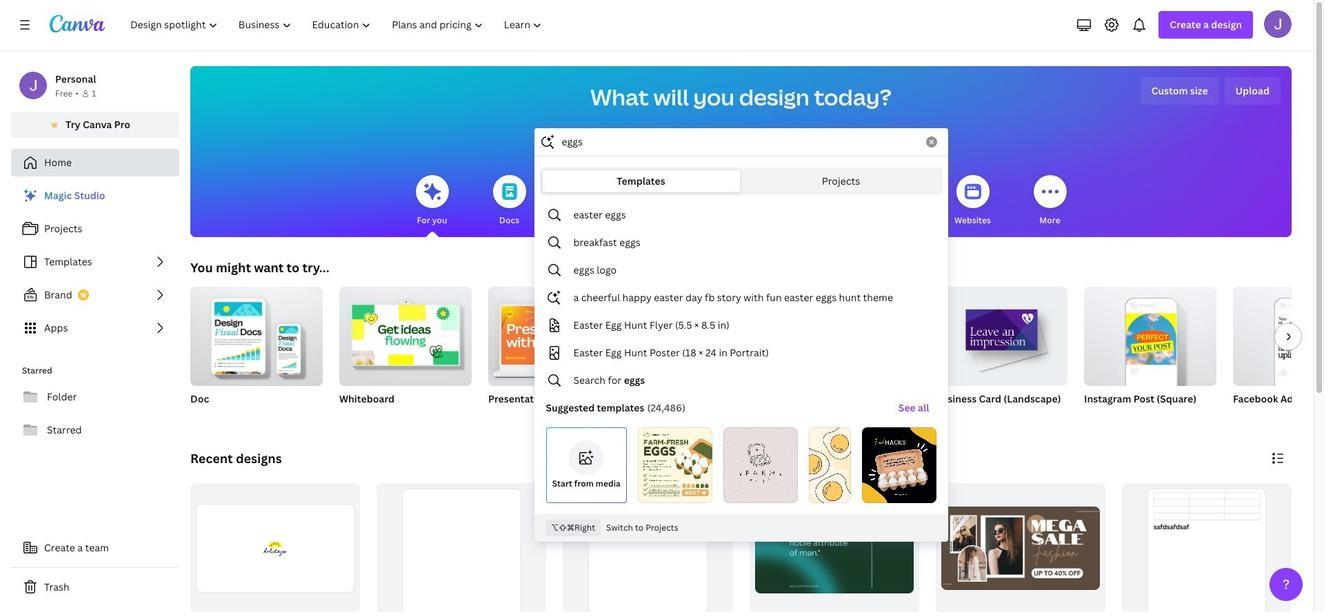 Task type: vqa. For each thing, say whether or not it's contained in the screenshot.
topmost Creative
no



Task type: describe. For each thing, give the bounding box(es) containing it.
top level navigation element
[[121, 11, 554, 39]]

edit a copy of the yellow illustrated eggs phone wallpaper template image
[[809, 428, 851, 503]]

edit a copy of the farm eggs modern graphic beige logo template image
[[723, 428, 798, 503]]

Search search field
[[562, 129, 918, 155]]

jacob simon image
[[1264, 10, 1292, 38]]



Task type: locate. For each thing, give the bounding box(es) containing it.
list
[[11, 182, 179, 342]]

None search field
[[534, 128, 948, 542]]

list box
[[535, 201, 947, 509]]

group
[[190, 281, 323, 423], [190, 281, 323, 386], [339, 281, 472, 423], [339, 281, 472, 386], [935, 281, 1068, 423], [935, 281, 1068, 386], [1084, 281, 1217, 423], [1084, 281, 1217, 386], [488, 287, 621, 423], [488, 287, 621, 386], [637, 287, 770, 423], [786, 287, 919, 423], [1233, 287, 1324, 423], [1233, 287, 1324, 386], [190, 483, 360, 612], [377, 483, 546, 612], [936, 483, 1105, 612], [1122, 483, 1292, 612]]

edit a copy of the green and orange minimalist illustrated farm fresh eggs linkedin post template image
[[638, 428, 712, 503]]

edit a copy of the black orange food hacks food instagram post template image
[[862, 428, 936, 503]]



